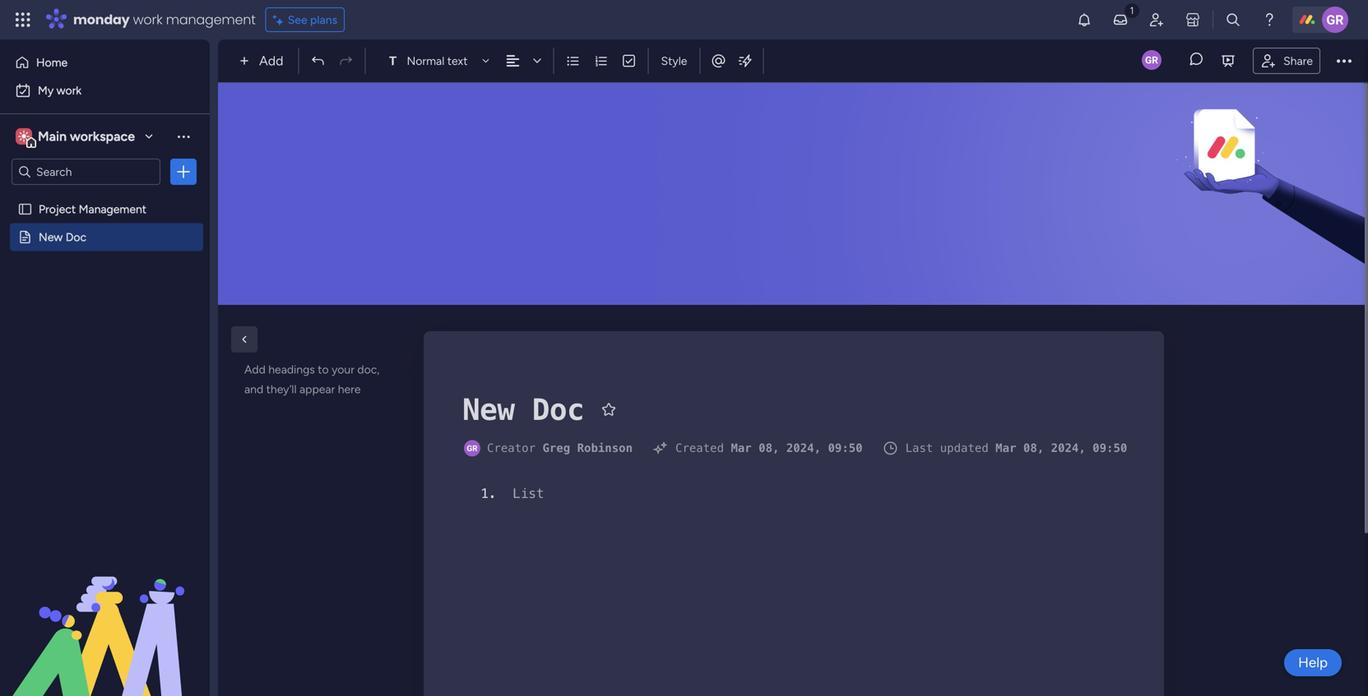 Task type: describe. For each thing, give the bounding box(es) containing it.
doc inside field
[[532, 393, 584, 427]]

mention image
[[710, 52, 727, 69]]

creator greg robinson
[[487, 442, 633, 455]]

undo ⌘+z image
[[311, 53, 325, 68]]

menu image
[[399, 488, 411, 501]]

checklist image
[[622, 53, 636, 68]]

headings
[[268, 363, 315, 377]]

creator
[[487, 442, 536, 455]]

created mar 08, 2024, 09:50
[[676, 442, 863, 455]]

main
[[38, 129, 67, 144]]

2 08, from the left
[[1023, 442, 1044, 455]]

and
[[244, 383, 263, 397]]

workspace selection element
[[16, 127, 137, 148]]

project
[[39, 202, 76, 216]]

work for monday
[[133, 10, 163, 29]]

add for add headings to your doc, and they'll appear here
[[244, 363, 266, 377]]

2 09:50 from the left
[[1093, 442, 1128, 455]]

your
[[332, 363, 355, 377]]

options image
[[175, 164, 192, 180]]

last updated mar 08, 2024, 09:50
[[906, 442, 1128, 455]]

see
[[288, 13, 307, 27]]

main workspace button
[[12, 123, 160, 151]]

style button
[[654, 47, 695, 75]]

appear
[[300, 383, 335, 397]]

my work
[[38, 84, 82, 98]]

normal text
[[407, 54, 468, 68]]

numbered list image
[[594, 53, 608, 68]]

new doc inside list box
[[39, 230, 86, 244]]

help image
[[1261, 12, 1278, 28]]

dynamic values image
[[737, 53, 753, 69]]

project management
[[39, 202, 147, 216]]

text
[[447, 54, 468, 68]]

v2 ellipsis image
[[1337, 50, 1352, 72]]

they'll
[[266, 383, 297, 397]]

select product image
[[15, 12, 31, 28]]

see plans
[[288, 13, 337, 27]]

1 09:50 from the left
[[828, 442, 863, 455]]

add headings to your doc, and they'll appear here
[[244, 363, 380, 397]]

here
[[338, 383, 361, 397]]

workspace
[[70, 129, 135, 144]]

1 mar from the left
[[731, 442, 752, 455]]

share
[[1284, 54, 1313, 68]]



Task type: locate. For each thing, give the bounding box(es) containing it.
0 horizontal spatial 2024,
[[787, 442, 821, 455]]

invite members image
[[1149, 12, 1165, 28]]

1
[[481, 486, 489, 502]]

monday
[[73, 10, 130, 29]]

doc inside list box
[[66, 230, 86, 244]]

1 horizontal spatial new
[[462, 393, 515, 427]]

08, right updated
[[1023, 442, 1044, 455]]

plans
[[310, 13, 337, 27]]

Search in workspace field
[[35, 163, 137, 181]]

new down project
[[39, 230, 63, 244]]

new inside field
[[462, 393, 515, 427]]

last
[[906, 442, 933, 455]]

0 horizontal spatial doc
[[66, 230, 86, 244]]

list box
[[0, 192, 210, 474]]

1 vertical spatial new doc
[[462, 393, 584, 427]]

09:50
[[828, 442, 863, 455], [1093, 442, 1128, 455]]

0 vertical spatial doc
[[66, 230, 86, 244]]

new doc inside field
[[462, 393, 584, 427]]

new up creator
[[462, 393, 515, 427]]

help button
[[1285, 650, 1342, 677]]

search everything image
[[1225, 12, 1242, 28]]

normal
[[407, 54, 445, 68]]

0 horizontal spatial 09:50
[[828, 442, 863, 455]]

1 horizontal spatial work
[[133, 10, 163, 29]]

0 vertical spatial new doc
[[39, 230, 86, 244]]

08, right created
[[759, 442, 780, 455]]

home link
[[10, 49, 200, 76]]

list box containing project management
[[0, 192, 210, 474]]

mar
[[731, 442, 752, 455], [996, 442, 1017, 455]]

doc,
[[357, 363, 380, 377]]

greg robinson image
[[1322, 7, 1349, 33]]

0 horizontal spatial new
[[39, 230, 63, 244]]

add button
[[233, 48, 293, 74]]

new
[[39, 230, 63, 244], [462, 393, 515, 427]]

0 vertical spatial add
[[259, 53, 283, 69]]

add inside add headings to your doc, and they'll appear here
[[244, 363, 266, 377]]

New Doc field
[[458, 389, 588, 432]]

robinson
[[577, 442, 633, 455]]

0 vertical spatial public board image
[[17, 202, 33, 217]]

greg
[[543, 442, 570, 455]]

work right my
[[56, 84, 82, 98]]

1 vertical spatial new
[[462, 393, 515, 427]]

main workspace
[[38, 129, 135, 144]]

2 workspace image from the left
[[18, 128, 30, 146]]

1 horizontal spatial new doc
[[462, 393, 584, 427]]

1 horizontal spatial doc
[[532, 393, 584, 427]]

my
[[38, 84, 54, 98]]

monday marketplace image
[[1185, 12, 1201, 28]]

work for my
[[56, 84, 82, 98]]

1 image
[[1125, 1, 1140, 19]]

update feed image
[[1112, 12, 1129, 28]]

2 mar from the left
[[996, 442, 1017, 455]]

notifications image
[[1076, 12, 1093, 28]]

1 horizontal spatial 2024,
[[1051, 442, 1086, 455]]

style
[[661, 54, 687, 68]]

1 2024, from the left
[[787, 442, 821, 455]]

1 horizontal spatial 08,
[[1023, 442, 1044, 455]]

1 horizontal spatial 09:50
[[1093, 442, 1128, 455]]

new doc
[[39, 230, 86, 244], [462, 393, 584, 427]]

2 public board image from the top
[[17, 230, 33, 245]]

see plans button
[[266, 7, 345, 32]]

public board image for project management
[[17, 202, 33, 217]]

0 horizontal spatial new doc
[[39, 230, 86, 244]]

share button
[[1253, 48, 1321, 74]]

2024,
[[787, 442, 821, 455], [1051, 442, 1086, 455]]

work inside option
[[56, 84, 82, 98]]

lottie animation element
[[0, 531, 210, 697]]

0 horizontal spatial work
[[56, 84, 82, 98]]

1 08, from the left
[[759, 442, 780, 455]]

0 vertical spatial work
[[133, 10, 163, 29]]

add up and on the left bottom of page
[[244, 363, 266, 377]]

1 public board image from the top
[[17, 202, 33, 217]]

updated
[[940, 442, 989, 455]]

0 horizontal spatial 08,
[[759, 442, 780, 455]]

mar right created
[[731, 442, 752, 455]]

board activity image
[[1142, 50, 1162, 70]]

add for add
[[259, 53, 283, 69]]

.
[[489, 486, 497, 502]]

bulleted list image
[[566, 53, 580, 68]]

lottie animation image
[[0, 531, 210, 697]]

to
[[318, 363, 329, 377]]

monday work management
[[73, 10, 256, 29]]

add to favorites image
[[601, 402, 617, 418]]

1 horizontal spatial mar
[[996, 442, 1017, 455]]

08,
[[759, 442, 780, 455], [1023, 442, 1044, 455]]

my work option
[[10, 77, 200, 104]]

doc down the project management
[[66, 230, 86, 244]]

doc up creator greg robinson
[[532, 393, 584, 427]]

1 vertical spatial work
[[56, 84, 82, 98]]

work right monday
[[133, 10, 163, 29]]

mar right updated
[[996, 442, 1017, 455]]

2 2024, from the left
[[1051, 442, 1086, 455]]

1 vertical spatial add
[[244, 363, 266, 377]]

management
[[79, 202, 147, 216]]

0 horizontal spatial mar
[[731, 442, 752, 455]]

add
[[259, 53, 283, 69], [244, 363, 266, 377]]

workspace image
[[16, 128, 32, 146], [18, 128, 30, 146]]

public board image
[[17, 202, 33, 217], [17, 230, 33, 245]]

home option
[[10, 49, 200, 76]]

new doc up creator
[[462, 393, 584, 427]]

new doc down project
[[39, 230, 86, 244]]

option
[[0, 195, 210, 198]]

home
[[36, 56, 68, 70]]

help
[[1299, 655, 1328, 672]]

my work link
[[10, 77, 200, 104]]

0 vertical spatial new
[[39, 230, 63, 244]]

1 vertical spatial doc
[[532, 393, 584, 427]]

add inside dropdown button
[[259, 53, 283, 69]]

1 vertical spatial public board image
[[17, 230, 33, 245]]

add left undo ⌘+z icon
[[259, 53, 283, 69]]

1 workspace image from the left
[[16, 128, 32, 146]]

doc
[[66, 230, 86, 244], [532, 393, 584, 427]]

1 .
[[481, 486, 497, 502]]

management
[[166, 10, 256, 29]]

created
[[676, 442, 724, 455]]

work
[[133, 10, 163, 29], [56, 84, 82, 98]]

workspace options image
[[175, 128, 192, 145]]

public board image for new doc
[[17, 230, 33, 245]]



Task type: vqa. For each thing, say whether or not it's contained in the screenshot.
the New
yes



